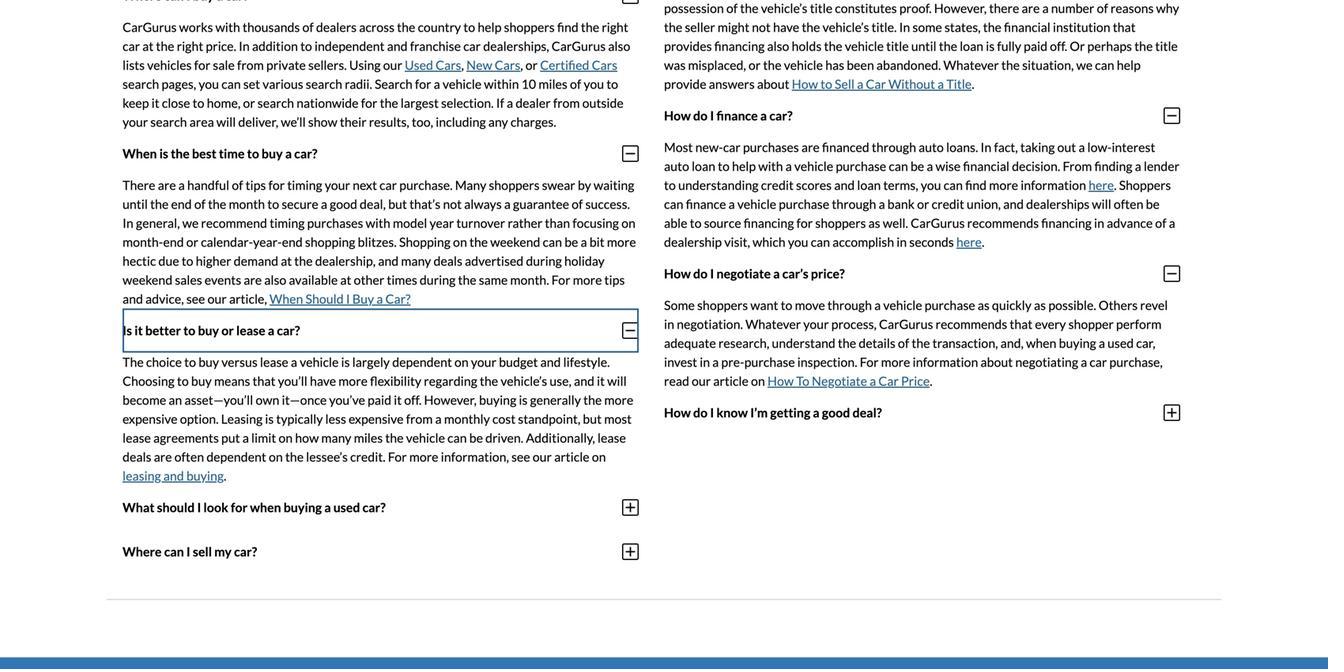 Task type: locate. For each thing, give the bounding box(es) containing it.
car
[[123, 38, 140, 54], [463, 38, 481, 54], [723, 139, 741, 155], [380, 177, 397, 193], [1090, 355, 1107, 370]]

not
[[443, 196, 462, 212]]

0 horizontal spatial with
[[216, 19, 240, 35]]

to left sell
[[821, 76, 833, 92]]

0 vertical spatial through
[[872, 139, 916, 155]]

through up 'accomplish'
[[832, 196, 876, 212]]

for inside "there are a handful of tips for timing your next car purchase. many shoppers swear by waiting until the end of the month to secure a good deal, but that's not always a guarantee of success. in general, we recommend timing purchases with model year turnover rather than focusing on month-end or calendar-year-end shopping blitzes. shopping on the weekend can be a bit more hectic due to higher demand at the dealership, and many deals advertised during holiday weekend sales events are also available at other times during the same month. for more tips and advice, see our article,"
[[268, 177, 285, 193]]

1 horizontal spatial many
[[401, 253, 431, 269]]

how left to
[[768, 373, 794, 389]]

often inside the choice to buy versus lease a vehicle is largely dependent on your budget and lifestyle. choosing to buy means that you'll have more flexibility regarding the vehicle's use, and it will become an asset—you'll own it—once you've paid it off. however, buying is generally the more expensive option. leasing is typically less expensive from a monthly cost standpoint, but most lease agreements put a limit on how many miles the vehicle can be driven. additionally, lease deals are often dependent on the lessee's credit. for more information, see our article on leasing and buying .
[[174, 449, 204, 465]]

1 horizontal spatial with
[[366, 215, 390, 231]]

finance inside . shoppers can finance a vehicle purchase through a bank or credit union, and dealerships will often be able to source financing for shoppers as well. cargurus recommends financing in advance of a dealership visit, which you can accomplish in seconds
[[686, 196, 726, 212]]

it—once
[[282, 392, 327, 408]]

0 horizontal spatial credit
[[761, 177, 794, 193]]

1 horizontal spatial dependent
[[392, 355, 452, 370]]

information
[[1021, 177, 1086, 193], [913, 355, 978, 370]]

most
[[664, 139, 693, 155]]

the left vehicle's on the bottom
[[480, 373, 498, 389]]

information inside most new-car purchases are financed through auto loans. in fact, taking out a low-interest auto loan to help with a vehicle purchase can be a wise financial decision. from finding a lender to understanding credit scores and loan terms, you can find more information
[[1021, 177, 1086, 193]]

lease inside "dropdown button"
[[236, 323, 265, 339]]

1 horizontal spatial cars
[[495, 57, 521, 73]]

find up union,
[[966, 177, 987, 193]]

vehicle up selection.
[[443, 76, 482, 92]]

from inside used cars , new cars , or certified cars search pages, you can set various search radii. search for a vehicle within 10 miles of you to keep it close to home, or search nationwide for the largest selection. if a dealer from outside your search area will deliver, we'll show their results, too, including any charges.
[[553, 95, 580, 111]]

or
[[526, 57, 538, 73], [243, 95, 255, 111], [917, 196, 929, 212], [186, 234, 198, 250], [222, 323, 234, 339]]

flexibility
[[370, 373, 422, 389]]

on down year
[[453, 234, 467, 250]]

often up advance
[[1114, 196, 1144, 212]]

plus square image inside how do i know i'm getting a good deal? dropdown button
[[1164, 404, 1181, 423]]

1 vertical spatial here link
[[957, 234, 982, 250]]

getting
[[770, 405, 811, 421]]

to up area
[[193, 95, 204, 111]]

your
[[123, 114, 148, 130], [325, 177, 350, 193], [804, 317, 829, 332], [471, 355, 497, 370]]

, left new
[[461, 57, 464, 73]]

finance down 'understanding'
[[686, 196, 726, 212]]

plus square image for where can i sell my car?
[[622, 543, 639, 562]]

i for finance
[[710, 108, 714, 123]]

1 vertical spatial weekend
[[123, 272, 173, 288]]

find up certified
[[557, 19, 579, 35]]

article down pre-
[[714, 373, 749, 389]]

shoppers up negotiation. at the top right
[[697, 298, 748, 313]]

. down union,
[[982, 234, 985, 250]]

car right sell
[[866, 76, 886, 92]]

minus square image inside how do i negotiate a car's price? dropdown button
[[1164, 264, 1181, 283]]

can down "than"
[[543, 234, 562, 250]]

sellers.
[[308, 57, 347, 73]]

with up 'understanding'
[[759, 158, 783, 174]]

plus square image
[[1164, 404, 1181, 423], [622, 543, 639, 562]]

buying up look
[[186, 468, 224, 484]]

1 vertical spatial often
[[174, 449, 204, 465]]

1 horizontal spatial miles
[[539, 76, 568, 92]]

to right country
[[464, 19, 475, 35]]

as left well.
[[869, 215, 881, 231]]

during
[[526, 253, 562, 269], [420, 272, 456, 288]]

and
[[387, 38, 408, 54], [834, 177, 855, 193], [1004, 196, 1024, 212], [378, 253, 399, 269], [123, 291, 143, 307], [540, 355, 561, 370], [574, 373, 595, 389], [164, 468, 184, 484]]

1 vertical spatial plus square image
[[622, 543, 639, 562]]

1 vertical spatial minus square image
[[1164, 106, 1181, 125]]

1 horizontal spatial right
[[602, 19, 628, 35]]

our
[[383, 57, 402, 73], [208, 291, 227, 307], [692, 373, 711, 389], [533, 449, 552, 465]]

0 vertical spatial minus square image
[[622, 144, 639, 163]]

minus square image inside how do i finance a car? dropdown button
[[1164, 106, 1181, 125]]

0 vertical spatial information
[[1021, 177, 1086, 193]]

we'll
[[281, 114, 306, 130]]

1 horizontal spatial here
[[1089, 177, 1114, 193]]

minus square image inside is it better to buy or lease a car? "dropdown button"
[[622, 321, 639, 340]]

in down well.
[[897, 234, 907, 250]]

1 horizontal spatial here link
[[1089, 177, 1114, 193]]

how for how do i negotiate a car's price?
[[664, 266, 691, 282]]

2 vertical spatial from
[[406, 411, 433, 427]]

also up certified cars link on the left top of page
[[608, 38, 631, 54]]

loan down new-
[[692, 158, 716, 174]]

and up should
[[164, 468, 184, 484]]

good inside dropdown button
[[822, 405, 850, 421]]

without
[[889, 76, 935, 92]]

deals inside the choice to buy versus lease a vehicle is largely dependent on your budget and lifestyle. choosing to buy means that you'll have more flexibility regarding the vehicle's use, and it will become an asset—you'll own it—once you've paid it off. however, buying is generally the more expensive option. leasing is typically less expensive from a monthly cost standpoint, but most lease agreements put a limit on how many miles the vehicle can be driven. additionally, lease deals are often dependent on the lessee's credit. for more information, see our article on leasing and buying .
[[123, 449, 151, 465]]

your inside the choice to buy versus lease a vehicle is largely dependent on your budget and lifestyle. choosing to buy means that you'll have more flexibility regarding the vehicle's use, and it will become an asset—you'll own it—once you've paid it off. however, buying is generally the more expensive option. leasing is typically less expensive from a monthly cost standpoint, but most lease agreements put a limit on how many miles the vehicle can be driven. additionally, lease deals are often dependent on the lessee's credit. for more information, see our article on leasing and buying .
[[471, 355, 497, 370]]

article inside some shoppers want to move through a vehicle purchase as quickly as possible. others revel in negotiation. whatever your process, cargurus recommends that every shopper perform adequate research, understand the details of the transaction, and, when buying a used car, invest in a pre-purchase inspection. for more information about negotiating a car purchase, read our article on
[[714, 373, 749, 389]]

to right better
[[183, 323, 196, 339]]

do inside how do i finance a car? dropdown button
[[693, 108, 708, 123]]

1 vertical spatial timing
[[270, 215, 305, 231]]

that up own
[[253, 373, 276, 389]]

1 vertical spatial help
[[732, 158, 756, 174]]

that inside some shoppers want to move through a vehicle purchase as quickly as possible. others revel in negotiation. whatever your process, cargurus recommends that every shopper perform adequate research, understand the details of the transaction, and, when buying a used car, invest in a pre-purchase inspection. for more information about negotiating a car purchase, read our article on
[[1010, 317, 1033, 332]]

auto down most
[[664, 158, 689, 174]]

cars down franchise
[[436, 57, 461, 73]]

0 vertical spatial plus square image
[[1164, 404, 1181, 423]]

dependent
[[392, 355, 452, 370], [207, 449, 266, 465]]

0 vertical spatial purchases
[[743, 139, 799, 155]]

0 vertical spatial when
[[1026, 336, 1057, 351]]

understanding
[[678, 177, 759, 193]]

but inside the choice to buy versus lease a vehicle is largely dependent on your budget and lifestyle. choosing to buy means that you'll have more flexibility regarding the vehicle's use, and it will become an asset—you'll own it—once you've paid it off. however, buying is generally the more expensive option. leasing is typically less expensive from a monthly cost standpoint, but most lease agreements put a limit on how many miles the vehicle can be driven. additionally, lease deals are often dependent on the lessee's credit. for more information, see our article on leasing and buying .
[[583, 411, 602, 427]]

will down lifestyle.
[[607, 373, 627, 389]]

how for how do i finance a car?
[[664, 108, 691, 123]]

car? inside "dropdown button"
[[277, 323, 300, 339]]

invest
[[664, 355, 697, 370]]

be inside "there are a handful of tips for timing your next car purchase. many shoppers swear by waiting until the end of the month to secure a good deal, but that's not always a guarantee of success. in general, we recommend timing purchases with model year turnover rather than focusing on month-end or calendar-year-end shopping blitzes. shopping on the weekend can be a bit more hectic due to higher demand at the dealership, and many deals advertised during holiday weekend sales events are also available at other times during the same month. for more tips and advice, see our article,"
[[565, 234, 578, 250]]

0 vertical spatial find
[[557, 19, 579, 35]]

too,
[[412, 114, 433, 130]]

our right read
[[692, 373, 711, 389]]

recommends inside some shoppers want to move through a vehicle purchase as quickly as possible. others revel in negotiation. whatever your process, cargurus recommends that every shopper perform adequate research, understand the details of the transaction, and, when buying a used car, invest in a pre-purchase inspection. for more information about negotiating a car purchase, read our article on
[[936, 317, 1008, 332]]

budget
[[499, 355, 538, 370]]

often
[[1114, 196, 1144, 212], [174, 449, 204, 465]]

buy right better
[[198, 323, 219, 339]]

i for negotiate
[[710, 266, 714, 282]]

do inside how do i know i'm getting a good deal? dropdown button
[[693, 405, 708, 421]]

our down events
[[208, 291, 227, 307]]

when up negotiating
[[1026, 336, 1057, 351]]

to right month
[[267, 196, 279, 212]]

used inside some shoppers want to move through a vehicle purchase as quickly as possible. others revel in negotiation. whatever your process, cargurus recommends that every shopper perform adequate research, understand the details of the transaction, and, when buying a used car, invest in a pre-purchase inspection. for more information about negotiating a car purchase, read our article on
[[1108, 336, 1134, 351]]

be down shoppers
[[1146, 196, 1160, 212]]

area
[[190, 114, 214, 130]]

shoppers up guarantee
[[489, 177, 540, 193]]

auto up wise
[[919, 139, 944, 155]]

0 vertical spatial credit
[[761, 177, 794, 193]]

also down demand
[[264, 272, 287, 288]]

buy inside is it better to buy or lease a car? "dropdown button"
[[198, 323, 219, 339]]

dealerships,
[[483, 38, 549, 54]]

is down own
[[265, 411, 274, 427]]

0 horizontal spatial that
[[253, 373, 276, 389]]

0 vertical spatial car
[[866, 76, 886, 92]]

weekend down rather
[[490, 234, 540, 250]]

you inside . shoppers can finance a vehicle purchase through a bank or credit union, and dealerships will often be able to source financing for shoppers as well. cargurus recommends financing in advance of a dealership visit, which you can accomplish in seconds
[[788, 234, 809, 250]]

cost
[[493, 411, 516, 427]]

minus square image
[[622, 0, 639, 5], [1164, 106, 1181, 125], [1164, 264, 1181, 283]]

where can i sell my car?
[[123, 544, 257, 560]]

minus square image for the choice to buy versus lease a vehicle is largely dependent on your budget and lifestyle. choosing to buy means that you'll have more flexibility regarding the vehicle's use, and it will become an asset—you'll own it—once you've paid it off. however, buying is generally the more expensive option. leasing is typically less expensive from a monthly cost standpoint, but most lease agreements put a limit on how many miles the vehicle can be driven. additionally, lease deals are often dependent on the lessee's credit. for more information, see our article on
[[622, 321, 639, 340]]

recommends
[[968, 215, 1039, 231], [936, 317, 1008, 332]]

of left dealers
[[302, 19, 314, 35]]

i'm
[[751, 405, 768, 421]]

deal?
[[853, 405, 882, 421]]

we
[[182, 215, 199, 231]]

you
[[199, 76, 219, 92], [584, 76, 604, 92], [921, 177, 941, 193], [788, 234, 809, 250]]

on left "how"
[[279, 430, 293, 446]]

to
[[796, 373, 810, 389]]

,
[[461, 57, 464, 73], [521, 57, 523, 73]]

1 vertical spatial when
[[250, 500, 281, 516]]

0 horizontal spatial will
[[217, 114, 236, 130]]

terms,
[[884, 177, 919, 193]]

shoppers inside . shoppers can finance a vehicle purchase through a bank or credit union, and dealerships will often be able to source financing for shoppers as well. cargurus recommends financing in advance of a dealership visit, which you can accomplish in seconds
[[815, 215, 866, 231]]

buying inside some shoppers want to move through a vehicle purchase as quickly as possible. others revel in negotiation. whatever your process, cargurus recommends that every shopper perform adequate research, understand the details of the transaction, and, when buying a used car, invest in a pre-purchase inspection. for more information about negotiating a car purchase, read our article on
[[1059, 336, 1097, 351]]

search
[[123, 76, 159, 92], [306, 76, 342, 92], [258, 95, 294, 111], [150, 114, 187, 130]]

used
[[405, 57, 433, 73]]

when
[[123, 146, 157, 161], [270, 291, 303, 307]]

1 vertical spatial also
[[264, 272, 287, 288]]

results,
[[369, 114, 409, 130]]

can left the sell
[[164, 544, 184, 560]]

1 vertical spatial for
[[860, 355, 879, 370]]

tips down holiday
[[605, 272, 625, 288]]

2 horizontal spatial in
[[981, 139, 992, 155]]

more inside some shoppers want to move through a vehicle purchase as quickly as possible. others revel in negotiation. whatever your process, cargurus recommends that every shopper perform adequate research, understand the details of the transaction, and, when buying a used car, invest in a pre-purchase inspection. for more information about negotiating a car purchase, read our article on
[[881, 355, 911, 370]]

the up results,
[[380, 95, 398, 111]]

turnover
[[457, 215, 505, 231]]

same
[[479, 272, 508, 288]]

used
[[1108, 336, 1134, 351], [333, 500, 360, 516]]

1 vertical spatial during
[[420, 272, 456, 288]]

2 vertical spatial will
[[607, 373, 627, 389]]

at inside cargurus works with thousands of dealers across the country to help shoppers find the right car at the right price. in addition to independent and franchise car dealerships, cargurus also lists vehicles for sale from private sellers. using our
[[142, 38, 154, 54]]

0 horizontal spatial often
[[174, 449, 204, 465]]

good
[[330, 196, 357, 212], [822, 405, 850, 421]]

do left know
[[693, 405, 708, 421]]

0 horizontal spatial as
[[869, 215, 881, 231]]

0 vertical spatial do
[[693, 108, 708, 123]]

0 vertical spatial from
[[237, 57, 264, 73]]

a inside "dropdown button"
[[268, 323, 275, 339]]

with inside cargurus works with thousands of dealers across the country to help shoppers find the right car at the right price. in addition to independent and franchise car dealerships, cargurus also lists vehicles for sale from private sellers. using our
[[216, 19, 240, 35]]

0 vertical spatial that
[[1010, 317, 1033, 332]]

1 horizontal spatial deals
[[434, 253, 463, 269]]

charges.
[[511, 114, 556, 130]]

advance
[[1107, 215, 1153, 231]]

i for sell
[[186, 544, 190, 560]]

will down the home,
[[217, 114, 236, 130]]

1 expensive from the left
[[123, 411, 178, 427]]

credit left scores
[[761, 177, 794, 193]]

for
[[194, 57, 211, 73], [415, 76, 431, 92], [361, 95, 378, 111], [268, 177, 285, 193], [797, 215, 813, 231], [231, 500, 248, 516]]

0 vertical spatial used
[[1108, 336, 1134, 351]]

what should i look for when buying a used car? button
[[123, 486, 639, 530]]

purchase,
[[1110, 355, 1163, 370]]

2 vertical spatial minus square image
[[1164, 264, 1181, 283]]

1 vertical spatial good
[[822, 405, 850, 421]]

when inside some shoppers want to move through a vehicle purchase as quickly as possible. others revel in negotiation. whatever your process, cargurus recommends that every shopper perform adequate research, understand the details of the transaction, and, when buying a used car, invest in a pre-purchase inspection. for more information about negotiating a car purchase, read our article on
[[1026, 336, 1057, 351]]

0 horizontal spatial help
[[478, 19, 502, 35]]

expensive down become
[[123, 411, 178, 427]]

minus square image
[[622, 144, 639, 163], [622, 321, 639, 340]]

will inside the choice to buy versus lease a vehicle is largely dependent on your budget and lifestyle. choosing to buy means that you'll have more flexibility regarding the vehicle's use, and it will become an asset—you'll own it—once you've paid it off. however, buying is generally the more expensive option. leasing is typically less expensive from a monthly cost standpoint, but most lease agreements put a limit on how many miles the vehicle can be driven. additionally, lease deals are often dependent on the lessee's credit. for more information, see our article on leasing and buying .
[[607, 373, 627, 389]]

to inside . shoppers can finance a vehicle purchase through a bank or credit union, and dealerships will often be able to source financing for shoppers as well. cargurus recommends financing in advance of a dealership visit, which you can accomplish in seconds
[[690, 215, 702, 231]]

can inside the choice to buy versus lease a vehicle is largely dependent on your budget and lifestyle. choosing to buy means that you'll have more flexibility regarding the vehicle's use, and it will become an asset—you'll own it—once you've paid it off. however, buying is generally the more expensive option. leasing is typically less expensive from a monthly cost standpoint, but most lease agreements put a limit on how many miles the vehicle can be driven. additionally, lease deals are often dependent on the lessee's credit. for more information, see our article on leasing and buying .
[[448, 430, 467, 446]]

for
[[552, 272, 571, 288], [860, 355, 879, 370], [388, 449, 407, 465]]

purchases down how do i finance a car?
[[743, 139, 799, 155]]

1 vertical spatial credit
[[932, 196, 965, 212]]

within
[[484, 76, 519, 92]]

deal,
[[360, 196, 386, 212]]

due
[[158, 253, 179, 269]]

do for know
[[693, 405, 708, 421]]

dealerships
[[1027, 196, 1090, 212]]

do for finance
[[693, 108, 708, 123]]

0 vertical spatial minus square image
[[622, 0, 639, 5]]

limit
[[251, 430, 276, 446]]

1 vertical spatial with
[[759, 158, 783, 174]]

see down sales
[[186, 291, 205, 307]]

1 vertical spatial find
[[966, 177, 987, 193]]

information up dealerships
[[1021, 177, 1086, 193]]

2 vertical spatial through
[[828, 298, 872, 313]]

your down keep
[[123, 114, 148, 130]]

the up available
[[294, 253, 313, 269]]

finance up new-
[[717, 108, 758, 123]]

many
[[401, 253, 431, 269], [321, 430, 351, 446]]

in down adequate
[[700, 355, 710, 370]]

general,
[[136, 215, 180, 231]]

or down the "we"
[[186, 234, 198, 250]]

can inside used cars , new cars , or certified cars search pages, you can set various search radii. search for a vehicle within 10 miles of you to keep it close to home, or search nationwide for the largest selection. if a dealer from outside your search area will deliver, we'll show their results, too, including any charges.
[[222, 76, 241, 92]]

events
[[205, 272, 241, 288]]

our down additionally,
[[533, 449, 552, 465]]

to inside dropdown button
[[247, 146, 259, 161]]

1 horizontal spatial but
[[583, 411, 602, 427]]

also
[[608, 38, 631, 54], [264, 272, 287, 288]]

vehicle inside most new-car purchases are financed through auto loans. in fact, taking out a low-interest auto loan to help with a vehicle purchase can be a wise financial decision. from finding a lender to understanding credit scores and loan terms, you can find more information
[[795, 158, 834, 174]]

0 horizontal spatial many
[[321, 430, 351, 446]]

lease
[[236, 323, 265, 339], [260, 355, 288, 370], [123, 430, 151, 446], [598, 430, 626, 446]]

when inside dropdown button
[[123, 146, 157, 161]]

find inside cargurus works with thousands of dealers across the country to help shoppers find the right car at the right price. in addition to independent and franchise car dealerships, cargurus also lists vehicles for sale from private sellers. using our
[[557, 19, 579, 35]]

see inside the choice to buy versus lease a vehicle is largely dependent on your budget and lifestyle. choosing to buy means that you'll have more flexibility regarding the vehicle's use, and it will become an asset—you'll own it—once you've paid it off. however, buying is generally the more expensive option. leasing is typically less expensive from a monthly cost standpoint, but most lease agreements put a limit on how many miles the vehicle can be driven. additionally, lease deals are often dependent on the lessee's credit. for more information, see our article on leasing and buying .
[[512, 449, 530, 465]]

to right want
[[781, 298, 793, 313]]

dependent down put
[[207, 449, 266, 465]]

to inside some shoppers want to move through a vehicle purchase as quickly as possible. others revel in negotiation. whatever your process, cargurus recommends that every shopper perform adequate research, understand the details of the transaction, and, when buying a used car, invest in a pre-purchase inspection. for more information about negotiating a car purchase, read our article on
[[781, 298, 793, 313]]

1 horizontal spatial expensive
[[349, 411, 404, 427]]

to up 'understanding'
[[718, 158, 730, 174]]

deals up leasing
[[123, 449, 151, 465]]

i for buy
[[346, 291, 350, 307]]

0 vertical spatial often
[[1114, 196, 1144, 212]]

many down less
[[321, 430, 351, 446]]

purchase inside . shoppers can finance a vehicle purchase through a bank or credit union, and dealerships will often be able to source financing for shoppers as well. cargurus recommends financing in advance of a dealership visit, which you can accomplish in seconds
[[779, 196, 830, 212]]

1 vertical spatial do
[[693, 266, 708, 282]]

1 vertical spatial dependent
[[207, 449, 266, 465]]

buying
[[1059, 336, 1097, 351], [479, 392, 517, 408], [186, 468, 224, 484], [284, 500, 322, 516]]

1 vertical spatial here
[[957, 234, 982, 250]]

2 horizontal spatial cars
[[592, 57, 618, 73]]

as inside . shoppers can finance a vehicle purchase through a bank or credit union, and dealerships will often be able to source financing for shoppers as well. cargurus recommends financing in advance of a dealership visit, which you can accomplish in seconds
[[869, 215, 881, 231]]

able
[[664, 215, 688, 231]]

1 horizontal spatial weekend
[[490, 234, 540, 250]]

help inside most new-car purchases are financed through auto loans. in fact, taking out a low-interest auto loan to help with a vehicle purchase can be a wise financial decision. from finding a lender to understanding credit scores and loan terms, you can find more information
[[732, 158, 756, 174]]

works
[[179, 19, 213, 35]]

vehicle inside some shoppers want to move through a vehicle purchase as quickly as possible. others revel in negotiation. whatever your process, cargurus recommends that every shopper perform adequate research, understand the details of the transaction, and, when buying a used car, invest in a pre-purchase inspection. for more information about negotiating a car purchase, read our article on
[[883, 298, 922, 313]]

that inside the choice to buy versus lease a vehicle is largely dependent on your budget and lifestyle. choosing to buy means that you'll have more flexibility regarding the vehicle's use, and it will become an asset—you'll own it—once you've paid it off. however, buying is generally the more expensive option. leasing is typically less expensive from a monthly cost standpoint, but most lease agreements put a limit on how many miles the vehicle can be driven. additionally, lease deals are often dependent on the lessee's credit. for more information, see our article on leasing and buying .
[[253, 373, 276, 389]]

10
[[522, 76, 536, 92]]

in inside cargurus works with thousands of dealers across the country to help shoppers find the right car at the right price. in addition to independent and franchise car dealerships, cargurus also lists vehicles for sale from private sellers. using our
[[239, 38, 250, 54]]

1 horizontal spatial also
[[608, 38, 631, 54]]

0 vertical spatial recommends
[[968, 215, 1039, 231]]

often down 'agreements'
[[174, 449, 204, 465]]

it inside used cars , new cars , or certified cars search pages, you can set various search radii. search for a vehicle within 10 miles of you to keep it close to home, or search nationwide for the largest selection. if a dealer from outside your search area will deliver, we'll show their results, too, including any charges.
[[151, 95, 159, 111]]

be up holiday
[[565, 234, 578, 250]]

through inside some shoppers want to move through a vehicle purchase as quickly as possible. others revel in negotiation. whatever your process, cargurus recommends that every shopper perform adequate research, understand the details of the transaction, and, when buying a used car, invest in a pre-purchase inspection. for more information about negotiating a car purchase, read our article on
[[828, 298, 872, 313]]

1 vertical spatial in
[[981, 139, 992, 155]]

every
[[1035, 317, 1066, 332]]

credit
[[761, 177, 794, 193], [932, 196, 965, 212]]

. shoppers can finance a vehicle purchase through a bank or credit union, and dealerships will often be able to source financing for shoppers as well. cargurus recommends financing in advance of a dealership visit, which you can accomplish in seconds
[[664, 177, 1176, 250]]

1 vertical spatial that
[[253, 373, 276, 389]]

0 vertical spatial when
[[123, 146, 157, 161]]

for inside . shoppers can finance a vehicle purchase through a bank or credit union, and dealerships will often be able to source financing for shoppers as well. cargurus recommends financing in advance of a dealership visit, which you can accomplish in seconds
[[797, 215, 813, 231]]

expensive down paid
[[349, 411, 404, 427]]

0 vertical spatial miles
[[539, 76, 568, 92]]

with inside "there are a handful of tips for timing your next car purchase. many shoppers swear by waiting until the end of the month to secure a good deal, but that's not always a guarantee of success. in general, we recommend timing purchases with model year turnover rather than focusing on month-end or calendar-year-end shopping blitzes. shopping on the weekend can be a bit more hectic due to higher demand at the dealership, and many deals advertised during holiday weekend sales events are also available at other times during the same month. for more tips and advice, see our article,"
[[366, 215, 390, 231]]

0 horizontal spatial plus square image
[[622, 543, 639, 562]]

often inside . shoppers can finance a vehicle purchase through a bank or credit union, and dealerships will often be able to source financing for shoppers as well. cargurus recommends financing in advance of a dealership visit, which you can accomplish in seconds
[[1114, 196, 1144, 212]]

1 minus square image from the top
[[622, 144, 639, 163]]

1 vertical spatial miles
[[354, 430, 383, 446]]

1 vertical spatial auto
[[664, 158, 689, 174]]

timing down secure
[[270, 215, 305, 231]]

0 vertical spatial dependent
[[392, 355, 452, 370]]

1 vertical spatial article
[[554, 449, 590, 465]]

scores
[[796, 177, 832, 193]]

2 horizontal spatial at
[[340, 272, 351, 288]]

buy down "deliver,"
[[262, 146, 283, 161]]

1 vertical spatial many
[[321, 430, 351, 446]]

certified
[[540, 57, 590, 73]]

1 horizontal spatial information
[[1021, 177, 1086, 193]]

shopper
[[1069, 317, 1114, 332]]

vehicle down how do i negotiate a car's price? dropdown button
[[883, 298, 922, 313]]

on inside some shoppers want to move through a vehicle purchase as quickly as possible. others revel in negotiation. whatever your process, cargurus recommends that every shopper perform adequate research, understand the details of the transaction, and, when buying a used car, invest in a pre-purchase inspection. for more information about negotiating a car purchase, read our article on
[[751, 373, 765, 389]]

how do i know i'm getting a good deal? button
[[664, 391, 1181, 435]]

deals for are
[[123, 449, 151, 465]]

country
[[418, 19, 461, 35]]

1 vertical spatial recommends
[[936, 317, 1008, 332]]

0 vertical spatial loan
[[692, 158, 716, 174]]

how to negotiate a car price link
[[768, 373, 930, 389]]

information down transaction,
[[913, 355, 978, 370]]

2 cars from the left
[[495, 57, 521, 73]]

inspection.
[[798, 355, 858, 370]]

can up terms,
[[889, 158, 908, 174]]

minus square image for there are a handful of tips for timing your next car purchase. many shoppers swear by waiting until the end of the month to secure a good deal, but that's not always a guarantee of success. in general, we recommend timing purchases with model year turnover rather than focusing on month-end or calendar-year-end shopping blitzes. shopping on the weekend can be a bit more hectic due to higher demand at the dealership, and many deals advertised during holiday weekend sales events are also available at other times during the same month. for more tips and advice, see our article,
[[622, 144, 639, 163]]

2 vertical spatial with
[[366, 215, 390, 231]]

0 vertical spatial at
[[142, 38, 154, 54]]

1 horizontal spatial often
[[1114, 196, 1144, 212]]

you'll
[[278, 373, 308, 389]]

search
[[375, 76, 413, 92]]

can down wise
[[944, 177, 963, 193]]

0 vertical spatial help
[[478, 19, 502, 35]]

shoppers inside cargurus works with thousands of dealers across the country to help shoppers find the right car at the right price. in addition to independent and franchise car dealerships, cargurus also lists vehicles for sale from private sellers. using our
[[504, 19, 555, 35]]

however,
[[424, 392, 477, 408]]

many down shopping
[[401, 253, 431, 269]]

0 horizontal spatial financing
[[744, 215, 794, 231]]

1 vertical spatial information
[[913, 355, 978, 370]]

our inside some shoppers want to move through a vehicle purchase as quickly as possible. others revel in negotiation. whatever your process, cargurus recommends that every shopper perform adequate research, understand the details of the transaction, and, when buying a used car, invest in a pre-purchase inspection. for more information about negotiating a car purchase, read our article on
[[692, 373, 711, 389]]

are up leasing and buying link
[[154, 449, 172, 465]]

1 horizontal spatial will
[[607, 373, 627, 389]]

be inside the choice to buy versus lease a vehicle is largely dependent on your budget and lifestyle. choosing to buy means that you'll have more flexibility regarding the vehicle's use, and it will become an asset—you'll own it—once you've paid it off. however, buying is generally the more expensive option. leasing is typically less expensive from a monthly cost standpoint, but most lease agreements put a limit on how many miles the vehicle can be driven. additionally, lease deals are often dependent on the lessee's credit. for more information, see our article on leasing and buying .
[[469, 430, 483, 446]]

help up 'understanding'
[[732, 158, 756, 174]]

largest
[[401, 95, 439, 111]]

be up terms,
[[911, 158, 925, 174]]

our inside the choice to buy versus lease a vehicle is largely dependent on your budget and lifestyle. choosing to buy means that you'll have more flexibility regarding the vehicle's use, and it will become an asset—you'll own it—once you've paid it off. however, buying is generally the more expensive option. leasing is typically less expensive from a monthly cost standpoint, but most lease agreements put a limit on how many miles the vehicle can be driven. additionally, lease deals are often dependent on the lessee's credit. for more information, see our article on leasing and buying .
[[533, 449, 552, 465]]

2 vertical spatial in
[[123, 215, 133, 231]]

deals inside "there are a handful of tips for timing your next car purchase. many shoppers swear by waiting until the end of the month to secure a good deal, but that's not always a guarantee of success. in general, we recommend timing purchases with model year turnover rather than focusing on month-end or calendar-year-end shopping blitzes. shopping on the weekend can be a bit more hectic due to higher demand at the dealership, and many deals advertised during holiday weekend sales events are also available at other times during the same month. for more tips and advice, see our article,"
[[434, 253, 463, 269]]

1 vertical spatial finance
[[686, 196, 726, 212]]

0 horizontal spatial here
[[957, 234, 982, 250]]

purchases inside most new-car purchases are financed through auto loans. in fact, taking out a low-interest auto loan to help with a vehicle purchase can be a wise financial decision. from finding a lender to understanding credit scores and loan terms, you can find more information
[[743, 139, 799, 155]]

1 horizontal spatial loan
[[857, 177, 881, 193]]

dependent up flexibility
[[392, 355, 452, 370]]

1 horizontal spatial financing
[[1042, 215, 1092, 231]]

1 do from the top
[[693, 108, 708, 123]]

0 vertical spatial good
[[330, 196, 357, 212]]

2 minus square image from the top
[[622, 321, 639, 340]]

in down until
[[123, 215, 133, 231]]

our inside "there are a handful of tips for timing your next car purchase. many shoppers swear by waiting until the end of the month to secure a good deal, but that's not always a guarantee of success. in general, we recommend timing purchases with model year turnover rather than focusing on month-end or calendar-year-end shopping blitzes. shopping on the weekend can be a bit more hectic due to higher demand at the dealership, and many deals advertised during holiday weekend sales events are also available at other times during the same month. for more tips and advice, see our article,"
[[208, 291, 227, 307]]

1 vertical spatial through
[[832, 196, 876, 212]]

how to sell a car without a title .
[[792, 76, 975, 92]]

2 do from the top
[[693, 266, 708, 282]]

. down "finding"
[[1114, 177, 1117, 193]]

financing down dealerships
[[1042, 215, 1092, 231]]

1 vertical spatial minus square image
[[622, 321, 639, 340]]

0 vertical spatial during
[[526, 253, 562, 269]]

for inside cargurus works with thousands of dealers across the country to help shoppers find the right car at the right price. in addition to independent and franchise car dealerships, cargurus also lists vehicles for sale from private sellers. using our
[[194, 57, 211, 73]]

0 horizontal spatial find
[[557, 19, 579, 35]]

you down wise
[[921, 177, 941, 193]]

purchases inside "there are a handful of tips for timing your next car purchase. many shoppers swear by waiting until the end of the month to secure a good deal, but that's not always a guarantee of success. in general, we recommend timing purchases with model year turnover rather than focusing on month-end or calendar-year-end shopping blitzes. shopping on the weekend can be a bit more hectic due to higher demand at the dealership, and many deals advertised during holiday weekend sales events are also available at other times during the same month. for more tips and advice, see our article,"
[[307, 215, 363, 231]]

0 vertical spatial many
[[401, 253, 431, 269]]

want
[[751, 298, 778, 313]]

0 horizontal spatial article
[[554, 449, 590, 465]]

here down "finding"
[[1089, 177, 1114, 193]]

possible.
[[1049, 298, 1097, 313]]

year
[[430, 215, 454, 231]]

how do i finance a car?
[[664, 108, 793, 123]]

vehicle up have
[[300, 355, 339, 370]]

many inside "there are a handful of tips for timing your next car purchase. many shoppers swear by waiting until the end of the month to secure a good deal, but that's not always a guarantee of success. in general, we recommend timing purchases with model year turnover rather than focusing on month-end or calendar-year-end shopping blitzes. shopping on the weekend can be a bit more hectic due to higher demand at the dealership, and many deals advertised during holiday weekend sales events are also available at other times during the same month. for more tips and advice, see our article,"
[[401, 253, 431, 269]]

car for without
[[866, 76, 886, 92]]

and inside most new-car purchases are financed through auto loans. in fact, taking out a low-interest auto loan to help with a vehicle purchase can be a wise financial decision. from finding a lender to understanding credit scores and loan terms, you can find more information
[[834, 177, 855, 193]]

3 cars from the left
[[592, 57, 618, 73]]

off.
[[404, 392, 422, 408]]

in
[[239, 38, 250, 54], [981, 139, 992, 155], [123, 215, 133, 231]]

across
[[359, 19, 395, 35]]

purchase down research,
[[745, 355, 795, 370]]

choice
[[146, 355, 182, 370]]

i for know
[[710, 405, 714, 421]]

3 do from the top
[[693, 405, 708, 421]]

on
[[622, 215, 636, 231], [453, 234, 467, 250], [455, 355, 469, 370], [751, 373, 765, 389], [279, 430, 293, 446], [269, 449, 283, 465], [592, 449, 606, 465]]

1 vertical spatial tips
[[605, 272, 625, 288]]



Task type: describe. For each thing, give the bounding box(es) containing it.
when is the best time to buy a car? button
[[123, 132, 639, 176]]

can inside dropdown button
[[164, 544, 184, 560]]

0 horizontal spatial dependent
[[207, 449, 266, 465]]

show
[[308, 114, 337, 130]]

or inside "there are a handful of tips for timing your next car purchase. many shoppers swear by waiting until the end of the month to secure a good deal, but that's not always a guarantee of success. in general, we recommend timing purchases with model year turnover rather than focusing on month-end or calendar-year-end shopping blitzes. shopping on the weekend can be a bit more hectic due to higher demand at the dealership, and many deals advertised during holiday weekend sales events are also available at other times during the same month. for more tips and advice, see our article,"
[[186, 234, 198, 250]]

move
[[795, 298, 825, 313]]

car up lists
[[123, 38, 140, 54]]

leasing
[[123, 468, 161, 484]]

with inside most new-car purchases are financed through auto loans. in fact, taking out a low-interest auto loan to help with a vehicle purchase can be a wise financial decision. from finding a lender to understanding credit scores and loan terms, you can find more information
[[759, 158, 783, 174]]

the inside used cars , new cars , or certified cars search pages, you can set various search radii. search for a vehicle within 10 miles of you to keep it close to home, or search nationwide for the largest selection. if a dealer from outside your search area will deliver, we'll show their results, too, including any charges.
[[380, 95, 398, 111]]

our inside cargurus works with thousands of dealers across the country to help shoppers find the right car at the right price. in addition to independent and franchise car dealerships, cargurus also lists vehicles for sale from private sellers. using our
[[383, 57, 402, 73]]

their
[[340, 114, 367, 130]]

what
[[123, 500, 155, 516]]

. up how do i know i'm getting a good deal? dropdown button
[[930, 373, 933, 389]]

minus square image for cargurus works with thousands of dealers across the country to help shoppers find the right car at the right price. in addition to independent and franchise car dealerships, cargurus also lists vehicles for sale from private sellers. using our
[[622, 0, 639, 5]]

from
[[1063, 158, 1092, 174]]

search up keep
[[123, 76, 159, 92]]

purchase up transaction,
[[925, 298, 976, 313]]

car inside some shoppers want to move through a vehicle purchase as quickly as possible. others revel in negotiation. whatever your process, cargurus recommends that every shopper perform adequate research, understand the details of the transaction, and, when buying a used car, invest in a pre-purchase inspection. for more information about negotiating a car purchase, read our article on
[[1090, 355, 1107, 370]]

blitzes.
[[358, 234, 397, 250]]

read
[[664, 373, 689, 389]]

search up nationwide
[[306, 76, 342, 92]]

for inside what should i look for when buying a used car? dropdown button
[[231, 500, 248, 516]]

and down lifestyle.
[[574, 373, 595, 389]]

0 horizontal spatial tips
[[246, 177, 266, 193]]

0 horizontal spatial auto
[[664, 158, 689, 174]]

the up price
[[912, 336, 930, 351]]

from inside cargurus works with thousands of dealers across the country to help shoppers find the right car at the right price. in addition to independent and franchise car dealerships, cargurus also lists vehicles for sale from private sellers. using our
[[237, 57, 264, 73]]

or inside . shoppers can finance a vehicle purchase through a bank or credit union, and dealerships will often be able to source financing for shoppers as well. cargurus recommends financing in advance of a dealership visit, which you can accomplish in seconds
[[917, 196, 929, 212]]

1 horizontal spatial during
[[526, 253, 562, 269]]

your inside used cars , new cars , or certified cars search pages, you can set various search radii. search for a vehicle within 10 miles of you to keep it close to home, or search nationwide for the largest selection. if a dealer from outside your search area will deliver, we'll show their results, too, including any charges.
[[123, 114, 148, 130]]

and down blitzes.
[[378, 253, 399, 269]]

are down demand
[[244, 272, 262, 288]]

information inside some shoppers want to move through a vehicle purchase as quickly as possible. others revel in negotiation. whatever your process, cargurus recommends that every shopper perform adequate research, understand the details of the transaction, and, when buying a used car, invest in a pre-purchase inspection. for more information about negotiating a car purchase, read our article on
[[913, 355, 978, 370]]

standpoint,
[[518, 411, 581, 427]]

the right across
[[397, 19, 415, 35]]

better
[[145, 323, 181, 339]]

times
[[387, 272, 417, 288]]

is inside dropdown button
[[159, 146, 168, 161]]

be inside . shoppers can finance a vehicle purchase through a bank or credit union, and dealerships will often be able to source financing for shoppers as well. cargurus recommends financing in advance of a dealership visit, which you can accomplish in seconds
[[1146, 196, 1160, 212]]

credit inside most new-car purchases are financed through auto loans. in fact, taking out a low-interest auto loan to help with a vehicle purchase can be a wise financial decision. from finding a lender to understanding credit scores and loan terms, you can find more information
[[761, 177, 794, 193]]

dealership,
[[315, 253, 376, 269]]

the left same
[[458, 272, 477, 288]]

the up general,
[[150, 196, 169, 212]]

buying up cost at the left of the page
[[479, 392, 517, 408]]

buy up 'asset—you'll'
[[191, 373, 212, 389]]

1 horizontal spatial as
[[978, 298, 990, 313]]

minus square image for most new-car purchases are financed through auto loans. in fact, taking out a low-interest auto loan to help with a vehicle purchase can be a wise financial decision. from finding a lender to understanding credit scores and loan terms, you can find more information
[[1164, 106, 1181, 125]]

decision.
[[1012, 158, 1061, 174]]

other
[[354, 272, 384, 288]]

help inside cargurus works with thousands of dealers across the country to help shoppers find the right car at the right price. in addition to independent and franchise car dealerships, cargurus also lists vehicles for sale from private sellers. using our
[[478, 19, 502, 35]]

will inside . shoppers can finance a vehicle purchase through a bank or credit union, and dealerships will often be able to source financing for shoppers as well. cargurus recommends financing in advance of a dealership visit, which you can accomplish in seconds
[[1092, 196, 1112, 212]]

and inside . shoppers can finance a vehicle purchase through a bank or credit union, and dealerships will often be able to source financing for shoppers as well. cargurus recommends financing in advance of a dealership visit, which you can accomplish in seconds
[[1004, 196, 1024, 212]]

it down lifestyle.
[[597, 373, 605, 389]]

cargurus up lists
[[123, 19, 177, 35]]

or down 'set'
[[243, 95, 255, 111]]

guarantee
[[513, 196, 569, 212]]

cargurus inside . shoppers can finance a vehicle purchase through a bank or credit union, and dealerships will often be able to source financing for shoppers as well. cargurus recommends financing in advance of a dealership visit, which you can accomplish in seconds
[[911, 215, 965, 231]]

largely
[[352, 355, 390, 370]]

others
[[1099, 298, 1138, 313]]

1 horizontal spatial auto
[[919, 139, 944, 155]]

how do i finance a car? button
[[664, 94, 1181, 138]]

many inside the choice to buy versus lease a vehicle is largely dependent on your budget and lifestyle. choosing to buy means that you'll have more flexibility regarding the vehicle's use, and it will become an asset—you'll own it—once you've paid it off. however, buying is generally the more expensive option. leasing is typically less expensive from a monthly cost standpoint, but most lease agreements put a limit on how many miles the vehicle can be driven. additionally, lease deals are often dependent on the lessee's credit. for more information, see our article on leasing and buying .
[[321, 430, 351, 446]]

have
[[310, 373, 336, 389]]

1 cars from the left
[[436, 57, 461, 73]]

when inside what should i look for when buying a used car? dropdown button
[[250, 500, 281, 516]]

lease up you'll
[[260, 355, 288, 370]]

credit inside . shoppers can finance a vehicle purchase through a bank or credit union, and dealerships will often be able to source financing for shoppers as well. cargurus recommends financing in advance of a dealership visit, which you can accomplish in seconds
[[932, 196, 965, 212]]

1 vertical spatial right
[[177, 38, 203, 54]]

keep
[[123, 95, 149, 111]]

through inside most new-car purchases are financed through auto loans. in fact, taking out a low-interest auto loan to help with a vehicle purchase can be a wise financial decision. from finding a lender to understanding credit scores and loan terms, you can find more information
[[872, 139, 916, 155]]

you up outside
[[584, 76, 604, 92]]

success.
[[586, 196, 630, 212]]

transaction,
[[933, 336, 998, 351]]

monthly
[[444, 411, 490, 427]]

vehicle's
[[501, 373, 547, 389]]

cargurus up certified cars link on the left top of page
[[552, 38, 606, 54]]

how do i negotiate a car's price?
[[664, 266, 845, 282]]

end up the due
[[163, 234, 184, 250]]

car's
[[783, 266, 809, 282]]

sell
[[835, 76, 855, 92]]

typically
[[276, 411, 323, 427]]

the down process, on the right
[[838, 336, 857, 351]]

to up the an on the left bottom
[[177, 373, 189, 389]]

article inside the choice to buy versus lease a vehicle is largely dependent on your budget and lifestyle. choosing to buy means that you'll have more flexibility regarding the vehicle's use, and it will become an asset—you'll own it—once you've paid it off. however, buying is generally the more expensive option. leasing is typically less expensive from a monthly cost standpoint, but most lease agreements put a limit on how many miles the vehicle can be driven. additionally, lease deals are often dependent on the lessee's credit. for more information, see our article on leasing and buying .
[[554, 449, 590, 465]]

union,
[[967, 196, 1001, 212]]

more down holiday
[[573, 272, 602, 288]]

finance for i
[[717, 108, 758, 123]]

more left information,
[[409, 449, 439, 465]]

will inside used cars , new cars , or certified cars search pages, you can set various search radii. search for a vehicle within 10 miles of you to keep it close to home, or search nationwide for the largest selection. if a dealer from outside your search area will deliver, we'll show their results, too, including any charges.
[[217, 114, 236, 130]]

vehicle inside used cars , new cars , or certified cars search pages, you can set various search radii. search for a vehicle within 10 miles of you to keep it close to home, or search nationwide for the largest selection. if a dealer from outside your search area will deliver, we'll show their results, too, including any charges.
[[443, 76, 482, 92]]

0 vertical spatial here link
[[1089, 177, 1114, 193]]

for inside some shoppers want to move through a vehicle purchase as quickly as possible. others revel in negotiation. whatever your process, cargurus recommends that every shopper perform adequate research, understand the details of the transaction, and, when buying a used car, invest in a pre-purchase inspection. for more information about negotiating a car purchase, read our article on
[[860, 355, 879, 370]]

the up credit.
[[385, 430, 404, 446]]

0 horizontal spatial loan
[[692, 158, 716, 174]]

are inside the choice to buy versus lease a vehicle is largely dependent on your budget and lifestyle. choosing to buy means that you'll have more flexibility regarding the vehicle's use, and it will become an asset—you'll own it—once you've paid it off. however, buying is generally the more expensive option. leasing is typically less expensive from a monthly cost standpoint, but most lease agreements put a limit on how many miles the vehicle can be driven. additionally, lease deals are often dependent on the lessee's credit. for more information, see our article on leasing and buying .
[[154, 449, 172, 465]]

taking
[[1021, 139, 1055, 155]]

cargurus inside some shoppers want to move through a vehicle purchase as quickly as possible. others revel in negotiation. whatever your process, cargurus recommends that every shopper perform adequate research, understand the details of the transaction, and, when buying a used car, invest in a pre-purchase inspection. for more information about negotiating a car purchase, read our article on
[[879, 317, 933, 332]]

in inside most new-car purchases are financed through auto loans. in fact, taking out a low-interest auto loan to help with a vehicle purchase can be a wise financial decision. from finding a lender to understanding credit scores and loan terms, you can find more information
[[981, 139, 992, 155]]

of up month
[[232, 177, 243, 193]]

your inside some shoppers want to move through a vehicle purchase as quickly as possible. others revel in negotiation. whatever your process, cargurus recommends that every shopper perform adequate research, understand the details of the transaction, and, when buying a used car, invest in a pre-purchase inspection. for more information about negotiating a car purchase, read our article on
[[804, 317, 829, 332]]

pre-
[[721, 355, 745, 370]]

are right there
[[158, 177, 176, 193]]

recommends inside . shoppers can finance a vehicle purchase through a bank or credit union, and dealerships will often be able to source financing for shoppers as well. cargurus recommends financing in advance of a dealership visit, which you can accomplish in seconds
[[968, 215, 1039, 231]]

how for how to negotiate a car price .
[[768, 373, 794, 389]]

independent
[[315, 38, 385, 54]]

cargurus works with thousands of dealers across the country to help shoppers find the right car at the right price. in addition to independent and franchise car dealerships, cargurus also lists vehicles for sale from private sellers. using our
[[123, 19, 631, 73]]

for up largest
[[415, 76, 431, 92]]

2 financing from the left
[[1042, 215, 1092, 231]]

and inside cargurus works with thousands of dealers across the country to help shoppers find the right car at the right price. in addition to independent and franchise car dealerships, cargurus also lists vehicles for sale from private sellers. using our
[[387, 38, 408, 54]]

on down most at the bottom of page
[[592, 449, 606, 465]]

put
[[221, 430, 240, 446]]

to up outside
[[607, 76, 618, 92]]

addition
[[252, 38, 298, 54]]

rather
[[508, 215, 543, 231]]

miles inside the choice to buy versus lease a vehicle is largely dependent on your budget and lifestyle. choosing to buy means that you'll have more flexibility regarding the vehicle's use, and it will become an asset—you'll own it—once you've paid it off. however, buying is generally the more expensive option. leasing is typically less expensive from a monthly cost standpoint, but most lease agreements put a limit on how many miles the vehicle can be driven. additionally, lease deals are often dependent on the lessee's credit. for more information, see our article on leasing and buying .
[[354, 430, 383, 446]]

how for how do i know i'm getting a good deal?
[[664, 405, 691, 421]]

of inside . shoppers can finance a vehicle purchase through a bank or credit union, and dealerships will often be able to source financing for shoppers as well. cargurus recommends financing in advance of a dealership visit, which you can accomplish in seconds
[[1156, 215, 1167, 231]]

the inside dropdown button
[[171, 146, 190, 161]]

additionally,
[[526, 430, 595, 446]]

when should i buy a car?
[[270, 291, 411, 307]]

of down by
[[572, 196, 583, 212]]

to up private
[[300, 38, 312, 54]]

when for when should i buy a car?
[[270, 291, 303, 307]]

any
[[489, 114, 508, 130]]

search down close
[[150, 114, 187, 130]]

i for look
[[197, 500, 201, 516]]

is left largely
[[341, 355, 350, 370]]

bit
[[590, 234, 605, 250]]

when for when is the best time to buy a car?
[[123, 146, 157, 161]]

to right the due
[[182, 253, 193, 269]]

0 horizontal spatial weekend
[[123, 272, 173, 288]]

your inside "there are a handful of tips for timing your next car purchase. many shoppers swear by waiting until the end of the month to secure a good deal, but that's not always a guarantee of success. in general, we recommend timing purchases with model year turnover rather than focusing on month-end or calendar-year-end shopping blitzes. shopping on the weekend can be a bit more hectic due to higher demand at the dealership, and many deals advertised during holiday weekend sales events are also available at other times during the same month. for more tips and advice, see our article,"
[[325, 177, 350, 193]]

buy
[[352, 291, 374, 307]]

the down turnover
[[470, 234, 488, 250]]

the down "how"
[[285, 449, 304, 465]]

2 vertical spatial at
[[340, 272, 351, 288]]

used cars link
[[405, 57, 461, 73]]

miles inside used cars , new cars , or certified cars search pages, you can set various search radii. search for a vehicle within 10 miles of you to keep it close to home, or search nationwide for the largest selection. if a dealer from outside your search area will deliver, we'll show their results, too, including any charges.
[[539, 76, 568, 92]]

should
[[157, 500, 195, 516]]

. up how do i finance a car? dropdown button
[[972, 76, 975, 92]]

revel
[[1141, 298, 1168, 313]]

car up new
[[463, 38, 481, 54]]

of down handful at the top
[[194, 196, 206, 212]]

1 horizontal spatial at
[[281, 253, 292, 269]]

until
[[123, 196, 148, 212]]

nationwide
[[297, 95, 359, 111]]

when is the best time to buy a car?
[[123, 146, 317, 161]]

for inside the choice to buy versus lease a vehicle is largely dependent on your budget and lifestyle. choosing to buy means that you'll have more flexibility regarding the vehicle's use, and it will become an asset—you'll own it—once you've paid it off. however, buying is generally the more expensive option. leasing is typically less expensive from a monthly cost standpoint, but most lease agreements put a limit on how many miles the vehicle can be driven. additionally, lease deals are often dependent on the lessee's credit. for more information, see our article on leasing and buying .
[[388, 449, 407, 465]]

you up the home,
[[199, 76, 219, 92]]

more right bit
[[607, 234, 636, 250]]

title
[[947, 76, 972, 92]]

it left off.
[[394, 392, 402, 408]]

2 horizontal spatial as
[[1034, 298, 1046, 313]]

wise
[[936, 158, 961, 174]]

new cars link
[[467, 57, 521, 73]]

of inside used cars , new cars , or certified cars search pages, you can set various search radii. search for a vehicle within 10 miles of you to keep it close to home, or search nationwide for the largest selection. if a dealer from outside your search area will deliver, we'll show their results, too, including any charges.
[[570, 76, 581, 92]]

negotiate
[[717, 266, 771, 282]]

car for price
[[879, 373, 899, 389]]

whatever
[[746, 317, 801, 332]]

buy inside when is the best time to buy a car? dropdown button
[[262, 146, 283, 161]]

find inside most new-car purchases are financed through auto loans. in fact, taking out a low-interest auto loan to help with a vehicle purchase can be a wise financial decision. from finding a lender to understanding credit scores and loan terms, you can find more information
[[966, 177, 987, 193]]

finance for can
[[686, 196, 726, 212]]

how for how to sell a car without a title .
[[792, 76, 818, 92]]

used inside what should i look for when buying a used car? dropdown button
[[333, 500, 360, 516]]

are inside most new-car purchases are financed through auto loans. in fact, taking out a low-interest auto loan to help with a vehicle purchase can be a wise financial decision. from finding a lender to understanding credit scores and loan terms, you can find more information
[[802, 139, 820, 155]]

car inside "there are a handful of tips for timing your next car purchase. many shoppers swear by waiting until the end of the month to secure a good deal, but that's not always a guarantee of success. in general, we recommend timing purchases with model year turnover rather than focusing on month-end or calendar-year-end shopping blitzes. shopping on the weekend can be a bit more hectic due to higher demand at the dealership, and many deals advertised during holiday weekend sales events are also available at other times during the same month. for more tips and advice, see our article,"
[[380, 177, 397, 193]]

end up the "we"
[[171, 196, 192, 212]]

using
[[349, 57, 381, 73]]

here for here .
[[957, 234, 982, 250]]

it inside "dropdown button"
[[135, 323, 143, 339]]

do for negotiate
[[693, 266, 708, 282]]

or up 10
[[526, 57, 538, 73]]

paid
[[368, 392, 391, 408]]

you've
[[329, 392, 365, 408]]

here for here
[[1089, 177, 1114, 193]]

new-
[[696, 139, 723, 155]]

most new-car purchases are financed through auto loans. in fact, taking out a low-interest auto loan to help with a vehicle purchase can be a wise financial decision. from finding a lender to understanding credit scores and loan terms, you can find more information
[[664, 139, 1180, 193]]

1 vertical spatial loan
[[857, 177, 881, 193]]

but inside "there are a handful of tips for timing your next car purchase. many shoppers swear by waiting until the end of the month to secure a good deal, but that's not always a guarantee of success. in general, we recommend timing purchases with model year turnover rather than focusing on month-end or calendar-year-end shopping blitzes. shopping on the weekend can be a bit more hectic due to higher demand at the dealership, and many deals advertised during holiday weekend sales events are also available at other times during the same month. for more tips and advice, see our article,"
[[388, 196, 407, 212]]

can up the price?
[[811, 234, 830, 250]]

the choice to buy versus lease a vehicle is largely dependent on your budget and lifestyle. choosing to buy means that you'll have more flexibility regarding the vehicle's use, and it will become an asset—you'll own it—once you've paid it off. however, buying is generally the more expensive option. leasing is typically less expensive from a monthly cost standpoint, but most lease agreements put a limit on how many miles the vehicle can be driven. additionally, lease deals are often dependent on the lessee's credit. for more information, see our article on leasing and buying .
[[123, 355, 634, 484]]

vehicle down off.
[[406, 430, 445, 446]]

details
[[859, 336, 896, 351]]

recommend
[[201, 215, 267, 231]]

year-
[[253, 234, 282, 250]]

and up "use,"
[[540, 355, 561, 370]]

lease down most at the bottom of page
[[598, 430, 626, 446]]

when should i buy a car? link
[[270, 291, 411, 307]]

deliver,
[[238, 114, 278, 130]]

search down various
[[258, 95, 294, 111]]

buying inside dropdown button
[[284, 500, 322, 516]]

0 horizontal spatial during
[[420, 272, 456, 288]]

for inside "there are a handful of tips for timing your next car purchase. many shoppers swear by waiting until the end of the month to secure a good deal, but that's not always a guarantee of success. in general, we recommend timing purchases with model year turnover rather than focusing on month-end or calendar-year-end shopping blitzes. shopping on the weekend can be a bit more hectic due to higher demand at the dealership, and many deals advertised during holiday weekend sales events are also available at other times during the same month. for more tips and advice, see our article,"
[[552, 272, 571, 288]]

quickly
[[992, 298, 1032, 313]]

0 vertical spatial timing
[[287, 177, 322, 193]]

in inside "there are a handful of tips for timing your next car purchase. many shoppers swear by waiting until the end of the month to secure a good deal, but that's not always a guarantee of success. in general, we recommend timing purchases with model year turnover rather than focusing on month-end or calendar-year-end shopping blitzes. shopping on the weekend can be a bit more hectic due to higher demand at the dealership, and many deals advertised during holiday weekend sales events are also available at other times during the same month. for more tips and advice, see our article,"
[[123, 215, 133, 231]]

vehicle inside . shoppers can finance a vehicle purchase through a bank or credit union, and dealerships will often be able to source financing for shoppers as well. cargurus recommends financing in advance of a dealership visit, which you can accomplish in seconds
[[738, 196, 777, 212]]

to inside "dropdown button"
[[183, 323, 196, 339]]

article,
[[229, 291, 267, 307]]

can inside "there are a handful of tips for timing your next car purchase. many shoppers swear by waiting until the end of the month to secure a good deal, but that's not always a guarantee of success. in general, we recommend timing purchases with model year turnover rather than focusing on month-end or calendar-year-end shopping blitzes. shopping on the weekend can be a bit more hectic due to higher demand at the dealership, and many deals advertised during holiday weekend sales events are also available at other times during the same month. for more tips and advice, see our article,"
[[543, 234, 562, 250]]

on down the success.
[[622, 215, 636, 231]]

can up able on the top of the page
[[664, 196, 684, 212]]

the up vehicles in the top of the page
[[156, 38, 174, 54]]

good inside "there are a handful of tips for timing your next car purchase. many shoppers swear by waiting until the end of the month to secure a good deal, but that's not always a guarantee of success. in general, we recommend timing purchases with model year turnover rather than focusing on month-end or calendar-year-end shopping blitzes. shopping on the weekend can be a bit more hectic due to higher demand at the dealership, and many deals advertised during holiday weekend sales events are also available at other times during the same month. for more tips and advice, see our article,"
[[330, 196, 357, 212]]

on up regarding
[[455, 355, 469, 370]]

more up most at the bottom of page
[[604, 392, 634, 408]]

is it better to buy or lease a car?
[[123, 323, 300, 339]]

month
[[229, 196, 265, 212]]

car inside most new-car purchases are financed through auto loans. in fact, taking out a low-interest auto loan to help with a vehicle purchase can be a wise financial decision. from finding a lender to understanding credit scores and loan terms, you can find more information
[[723, 139, 741, 155]]

the up certified cars link on the left top of page
[[581, 19, 599, 35]]

2 expensive from the left
[[349, 411, 404, 427]]

higher
[[196, 253, 231, 269]]

through inside . shoppers can finance a vehicle purchase through a bank or credit union, and dealerships will often be able to source financing for shoppers as well. cargurus recommends financing in advance of a dealership visit, which you can accomplish in seconds
[[832, 196, 876, 212]]

more up you've
[[339, 373, 368, 389]]

out
[[1058, 139, 1076, 155]]

end left shopping
[[282, 234, 303, 250]]

by
[[578, 177, 591, 193]]

1 financing from the left
[[744, 215, 794, 231]]

used cars , new cars , or certified cars search pages, you can set various search radii. search for a vehicle within 10 miles of you to keep it close to home, or search nationwide for the largest selection. if a dealer from outside your search area will deliver, we'll show their results, too, including any charges.
[[123, 57, 624, 130]]

shoppers inside some shoppers want to move through a vehicle purchase as quickly as possible. others revel in negotiation. whatever your process, cargurus recommends that every shopper perform adequate research, understand the details of the transaction, and, when buying a used car, invest in a pre-purchase inspection. for more information about negotiating a car purchase, read our article on
[[697, 298, 748, 313]]

swear
[[542, 177, 575, 193]]

buy up means
[[199, 355, 219, 370]]

of inside some shoppers want to move through a vehicle purchase as quickly as possible. others revel in negotiation. whatever your process, cargurus recommends that every shopper perform adequate research, understand the details of the transaction, and, when buying a used car, invest in a pre-purchase inspection. for more information about negotiating a car purchase, read our article on
[[898, 336, 910, 351]]

how do i know i'm getting a good deal?
[[664, 405, 882, 421]]

deals for advertised
[[434, 253, 463, 269]]

minus square image for some shoppers want to move through a vehicle purchase as quickly as possible. others revel in negotiation. whatever your process, cargurus recommends that every shopper perform adequate research, understand the details of the transaction, and, when buying a used car, invest in a pre-purchase inspection. for more information about negotiating a car purchase, read our article on
[[1164, 264, 1181, 283]]

and left advice,
[[123, 291, 143, 307]]

1 horizontal spatial tips
[[605, 272, 625, 288]]

purchase inside most new-car purchases are financed through auto loans. in fact, taking out a low-interest auto loan to help with a vehicle purchase can be a wise financial decision. from finding a lender to understanding credit scores and loan terms, you can find more information
[[836, 158, 887, 174]]

to up able on the top of the page
[[664, 177, 676, 193]]

is down vehicle's on the bottom
[[519, 392, 528, 408]]

1 , from the left
[[461, 57, 464, 73]]

in left advance
[[1094, 215, 1105, 231]]

plus square image for how do i know i'm getting a good deal?
[[1164, 404, 1181, 423]]

the right the generally at the left of the page
[[584, 392, 602, 408]]

most
[[604, 411, 632, 427]]

for down the radii.
[[361, 95, 378, 111]]

month-
[[123, 234, 163, 250]]

. inside . shoppers can finance a vehicle purchase through a bank or credit union, and dealerships will often be able to source financing for shoppers as well. cargurus recommends financing in advance of a dealership visit, which you can accomplish in seconds
[[1114, 177, 1117, 193]]

negotiation.
[[677, 317, 743, 332]]

selection.
[[441, 95, 494, 111]]

in down some
[[664, 317, 675, 332]]

of inside cargurus works with thousands of dealers across the country to help shoppers find the right car at the right price. in addition to independent and franchise car dealerships, cargurus also lists vehicles for sale from private sellers. using our
[[302, 19, 314, 35]]

or inside "dropdown button"
[[222, 323, 234, 339]]

lease up leasing
[[123, 430, 151, 446]]

from inside the choice to buy versus lease a vehicle is largely dependent on your budget and lifestyle. choosing to buy means that you'll have more flexibility regarding the vehicle's use, and it will become an asset—you'll own it—once you've paid it off. however, buying is generally the more expensive option. leasing is typically less expensive from a monthly cost standpoint, but most lease agreements put a limit on how many miles the vehicle can be driven. additionally, lease deals are often dependent on the lessee's credit. for more information, see our article on leasing and buying .
[[406, 411, 433, 427]]

also inside "there are a handful of tips for timing your next car purchase. many shoppers swear by waiting until the end of the month to secure a good deal, but that's not always a guarantee of success. in general, we recommend timing purchases with model year turnover rather than focusing on month-end or calendar-year-end shopping blitzes. shopping on the weekend can be a bit more hectic due to higher demand at the dealership, and many deals advertised during holiday weekend sales events are also available at other times during the same month. for more tips and advice, see our article,"
[[264, 272, 287, 288]]

know
[[717, 405, 748, 421]]

plus square image
[[622, 498, 639, 517]]

you inside most new-car purchases are financed through auto loans. in fact, taking out a low-interest auto loan to help with a vehicle purchase can be a wise financial decision. from finding a lender to understanding credit scores and loan terms, you can find more information
[[921, 177, 941, 193]]

the down handful at the top
[[208, 196, 226, 212]]

calendar-
[[201, 234, 253, 250]]

purchase.
[[399, 177, 453, 193]]

price
[[901, 373, 930, 389]]

asset—you'll
[[185, 392, 253, 408]]

on down limit
[[269, 449, 283, 465]]

to right choice
[[184, 355, 196, 370]]

finding
[[1095, 158, 1133, 174]]

2 , from the left
[[521, 57, 523, 73]]



Task type: vqa. For each thing, say whether or not it's contained in the screenshot.
Research inside 2023 GMC Acadia Lease monthly payment: $249.00 Duration of lease: 24 months Money down required for lease: $3,869 Total Cost (based on the terms listed above): $9,845.00 Effective monthly payment (based on the terms listed above): $410.21 MSRP: $40,495 Expiration date for lease offer: 1/31/2024 Find a GMC Acadia for sale More details from GMC Research the 2023 GMC Acadia on CarGurus
no



